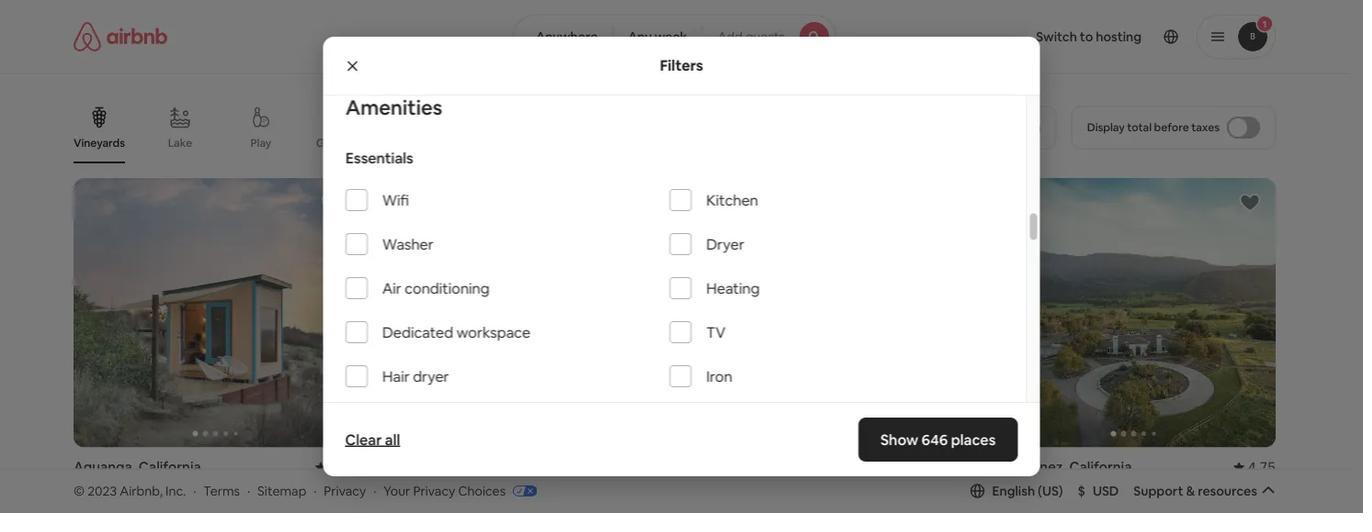 Task type: vqa. For each thing, say whether or not it's contained in the screenshot.
"179"
no



Task type: describe. For each thing, give the bounding box(es) containing it.
malibu, california 36 miles away
[[686, 459, 797, 496]]

group for 87 miles away
[[74, 178, 358, 448]]

your privacy choices link
[[384, 483, 537, 501]]

add to wishlist: aguanga, california image
[[321, 192, 343, 214]]

show 646 places
[[881, 431, 996, 450]]

group containing vineyards
[[74, 92, 961, 164]]

show for show map
[[632, 402, 665, 419]]

english (us) button
[[970, 483, 1063, 500]]

$
[[1078, 483, 1086, 500]]

malibu, for 36
[[686, 459, 732, 477]]

resources
[[1198, 483, 1258, 500]]

4.95
[[330, 459, 358, 477]]

hair dryer
[[382, 367, 449, 386]]

display
[[1087, 120, 1125, 135]]

english (us)
[[992, 483, 1063, 500]]

california for malibu, california 40 miles away
[[429, 459, 491, 477]]

miles for 87
[[92, 478, 125, 496]]

malibu, for 40
[[380, 459, 426, 477]]

miles for 40
[[399, 478, 432, 496]]

add to wishlist: santa ynez, california image
[[1239, 192, 1261, 214]]

any week
[[628, 28, 687, 45]]

washer
[[382, 235, 433, 254]]

support
[[1134, 483, 1184, 500]]

wifi
[[382, 191, 409, 210]]

1 privacy from the left
[[324, 483, 366, 500]]

group for 110 miles away
[[992, 178, 1276, 448]]

grand pianos
[[316, 136, 385, 150]]

miles for 36
[[705, 478, 737, 496]]

map
[[668, 402, 695, 419]]

add guests button
[[702, 15, 837, 59]]

lake
[[168, 136, 192, 150]]

total
[[1127, 120, 1152, 135]]

4 · from the left
[[373, 483, 376, 500]]

profile element
[[859, 0, 1276, 74]]

away for malibu, california 36 miles away
[[740, 478, 773, 496]]

646
[[922, 431, 948, 450]]

©
[[74, 483, 85, 500]]

air
[[382, 279, 401, 298]]

inc.
[[165, 483, 186, 500]]

© 2023 airbnb, inc. ·
[[74, 483, 196, 500]]

privacy inside your privacy choices "link"
[[413, 483, 455, 500]]

87
[[74, 478, 89, 496]]

add guests
[[718, 28, 785, 45]]

group for 40 miles away
[[380, 178, 664, 448]]

taxes
[[1192, 120, 1220, 135]]

4.75 out of 5 average rating image
[[1233, 459, 1276, 477]]

away inside "santa ynez, california 110 miles away"
[[1051, 478, 1083, 496]]

workspace
[[456, 323, 530, 342]]

display total before taxes
[[1087, 120, 1220, 135]]

filters
[[660, 56, 703, 75]]

usd
[[1093, 483, 1119, 500]]

tv
[[706, 323, 725, 342]]

play
[[250, 136, 272, 150]]

conditioning
[[404, 279, 489, 298]]

dryer
[[412, 367, 449, 386]]

airbnb,
[[120, 483, 163, 500]]

2 · from the left
[[247, 483, 250, 500]]

sitemap
[[257, 483, 306, 500]]

terms · sitemap · privacy ·
[[203, 483, 376, 500]]

filters dialog
[[323, 37, 1040, 514]]

dryer
[[706, 235, 744, 254]]

1 · from the left
[[193, 483, 196, 500]]

grand
[[316, 136, 349, 150]]

amenities
[[345, 94, 442, 121]]

away for aguanga, california 87 miles away
[[128, 478, 160, 496]]

guests
[[745, 28, 785, 45]]

aguanga, california 87 miles away
[[74, 459, 201, 496]]



Task type: locate. For each thing, give the bounding box(es) containing it.
1 away from the left
[[128, 478, 160, 496]]

pianos
[[351, 136, 385, 150]]

all
[[385, 431, 400, 450]]

show for show 646 places
[[881, 431, 919, 450]]

privacy link
[[324, 483, 366, 500]]

36
[[686, 478, 702, 496]]

miles inside aguanga, california 87 miles away
[[92, 478, 125, 496]]

dedicated
[[382, 323, 453, 342]]

4.95 out of 5 average rating image
[[315, 459, 358, 477]]

away inside malibu, california 40 miles away
[[435, 478, 467, 496]]

miles
[[92, 478, 125, 496], [399, 478, 432, 496], [705, 478, 737, 496], [1015, 478, 1048, 496]]

0 horizontal spatial privacy
[[324, 483, 366, 500]]

california for malibu, california 36 miles away
[[735, 459, 797, 477]]

1 miles from the left
[[92, 478, 125, 496]]

week
[[655, 28, 687, 45]]

2 away from the left
[[435, 478, 467, 496]]

essentials
[[345, 149, 413, 168]]

choices
[[458, 483, 506, 500]]

english
[[992, 483, 1035, 500]]

· left privacy link
[[314, 483, 317, 500]]

away for malibu, california 40 miles away
[[435, 478, 467, 496]]

2 california from the left
[[429, 459, 491, 477]]

40
[[380, 478, 396, 496]]

show inside "button"
[[632, 402, 665, 419]]

before
[[1154, 120, 1189, 135]]

show map
[[632, 402, 695, 419]]

· right inc.
[[193, 483, 196, 500]]

None search field
[[513, 15, 837, 59]]

privacy right your
[[413, 483, 455, 500]]

add
[[718, 28, 743, 45]]

away right your
[[435, 478, 467, 496]]

4 away from the left
[[1051, 478, 1083, 496]]

places
[[951, 431, 996, 450]]

show left map at the bottom of the page
[[632, 402, 665, 419]]

malibu, up 36
[[686, 459, 732, 477]]

terms link
[[203, 483, 240, 500]]

california for aguanga, california 87 miles away
[[139, 459, 201, 477]]

1 california from the left
[[139, 459, 201, 477]]

clear
[[345, 431, 382, 450]]

malibu, up the 40
[[380, 459, 426, 477]]

ynez,
[[1032, 459, 1067, 477]]

kitchen
[[706, 191, 758, 210]]

privacy down 4.95
[[324, 483, 366, 500]]

your
[[384, 483, 410, 500]]

2 privacy from the left
[[413, 483, 455, 500]]

california
[[139, 459, 201, 477], [429, 459, 491, 477], [735, 459, 797, 477], [1070, 459, 1132, 477]]

heating
[[706, 279, 759, 298]]

(us)
[[1038, 483, 1063, 500]]

miles down ynez,
[[1015, 478, 1048, 496]]

santa ynez, california 110 miles away
[[992, 459, 1132, 496]]

support & resources button
[[1134, 483, 1276, 500]]

· left the 40
[[373, 483, 376, 500]]

malibu, california 40 miles away
[[380, 459, 491, 496]]

1 horizontal spatial show
[[881, 431, 919, 450]]

any week button
[[613, 15, 703, 59]]

your privacy choices
[[384, 483, 506, 500]]

california inside malibu, california 40 miles away
[[429, 459, 491, 477]]

0 vertical spatial show
[[632, 402, 665, 419]]

1 horizontal spatial privacy
[[413, 483, 455, 500]]

&
[[1186, 483, 1195, 500]]

clear all
[[345, 431, 400, 450]]

show
[[632, 402, 665, 419], [881, 431, 919, 450]]

malibu, inside malibu, california 40 miles away
[[380, 459, 426, 477]]

110
[[992, 478, 1012, 496]]

away inside malibu, california 36 miles away
[[740, 478, 773, 496]]

show map button
[[614, 389, 736, 433]]

hair
[[382, 367, 409, 386]]

miles inside malibu, california 36 miles away
[[705, 478, 737, 496]]

group for 36 miles away
[[686, 178, 970, 448]]

show 646 places link
[[859, 418, 1018, 462]]

·
[[193, 483, 196, 500], [247, 483, 250, 500], [314, 483, 317, 500], [373, 483, 376, 500]]

santa
[[992, 459, 1029, 477]]

3 away from the left
[[740, 478, 773, 496]]

miles right the 40
[[399, 478, 432, 496]]

california inside malibu, california 36 miles away
[[735, 459, 797, 477]]

california inside aguanga, california 87 miles away
[[139, 459, 201, 477]]

show inside the filters dialog
[[881, 431, 919, 450]]

4.75
[[1248, 459, 1276, 477]]

malibu,
[[380, 459, 426, 477], [686, 459, 732, 477]]

1 horizontal spatial malibu,
[[686, 459, 732, 477]]

away inside aguanga, california 87 miles away
[[128, 478, 160, 496]]

5.0
[[644, 459, 664, 477]]

clear all button
[[336, 422, 409, 459]]

$ usd
[[1078, 483, 1119, 500]]

anywhere button
[[513, 15, 613, 59]]

vineyards
[[74, 136, 125, 150]]

3 · from the left
[[314, 483, 317, 500]]

0 horizontal spatial show
[[632, 402, 665, 419]]

support & resources
[[1134, 483, 1258, 500]]

· right terms
[[247, 483, 250, 500]]

away down ynez,
[[1051, 478, 1083, 496]]

2 miles from the left
[[399, 478, 432, 496]]

none search field containing anywhere
[[513, 15, 837, 59]]

miles down aguanga,
[[92, 478, 125, 496]]

terms
[[203, 483, 240, 500]]

2 malibu, from the left
[[686, 459, 732, 477]]

any
[[628, 28, 652, 45]]

1 malibu, from the left
[[380, 459, 426, 477]]

dedicated workspace
[[382, 323, 530, 342]]

air conditioning
[[382, 279, 489, 298]]

malibu, inside malibu, california 36 miles away
[[686, 459, 732, 477]]

miles inside malibu, california 40 miles away
[[399, 478, 432, 496]]

4 california from the left
[[1070, 459, 1132, 477]]

away right 36
[[740, 478, 773, 496]]

4 miles from the left
[[1015, 478, 1048, 496]]

sitemap link
[[257, 483, 306, 500]]

california inside "santa ynez, california 110 miles away"
[[1070, 459, 1132, 477]]

anywhere
[[536, 28, 598, 45]]

0 horizontal spatial malibu,
[[380, 459, 426, 477]]

3 miles from the left
[[705, 478, 737, 496]]

away left inc.
[[128, 478, 160, 496]]

away
[[128, 478, 160, 496], [435, 478, 467, 496], [740, 478, 773, 496], [1051, 478, 1083, 496]]

miles inside "santa ynez, california 110 miles away"
[[1015, 478, 1048, 496]]

3 california from the left
[[735, 459, 797, 477]]

iron
[[706, 367, 732, 386]]

2023
[[88, 483, 117, 500]]

display total before taxes button
[[1072, 106, 1276, 150]]

miles right 36
[[705, 478, 737, 496]]

privacy
[[324, 483, 366, 500], [413, 483, 455, 500]]

aguanga,
[[74, 459, 136, 477]]

1 vertical spatial show
[[881, 431, 919, 450]]

group
[[74, 92, 961, 164], [74, 178, 358, 448], [380, 178, 664, 448], [686, 178, 970, 448], [992, 178, 1276, 448]]

show left 646
[[881, 431, 919, 450]]



